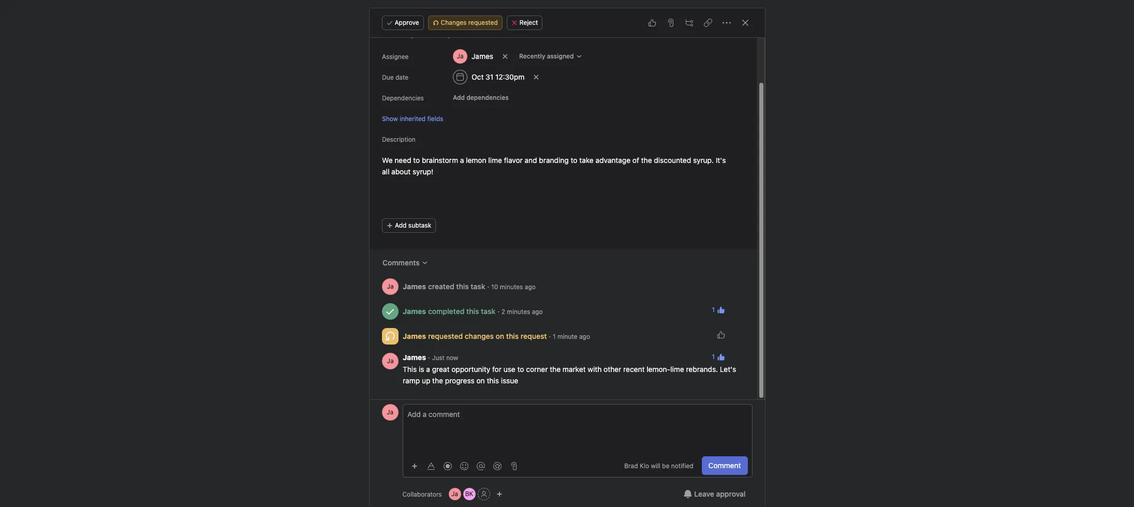 Task type: vqa. For each thing, say whether or not it's contained in the screenshot.
Mark complete image
no



Task type: locate. For each thing, give the bounding box(es) containing it.
add left dependencies at the left top
[[453, 94, 465, 101]]

james link for created this task
[[402, 282, 426, 291]]

requested inside button
[[468, 19, 498, 26]]

this left request
[[506, 332, 518, 340]]

· right request
[[549, 332, 551, 340]]

a
[[460, 156, 464, 165], [426, 365, 430, 374]]

to up syrup! on the left of page
[[413, 156, 420, 165]]

james
[[471, 52, 493, 61], [402, 282, 426, 291], [402, 307, 426, 315], [402, 332, 426, 340], [402, 353, 426, 362]]

1 button up 0 likes. click to like this task icon
[[709, 303, 728, 317]]

to left take
[[570, 156, 577, 165]]

leave approval
[[694, 490, 746, 498]]

requested up now
[[428, 332, 463, 340]]

toolbar
[[407, 458, 521, 473]]

1 vertical spatial minutes
[[507, 308, 530, 315]]

james for james · just now
[[402, 353, 426, 362]]

0 vertical spatial on
[[495, 332, 504, 340]]

1 for now
[[712, 353, 715, 361]]

comment
[[708, 461, 741, 470]]

ago for created this task
[[524, 283, 535, 291]]

james down comments dropdown button
[[402, 282, 426, 291]]

requested for changes
[[468, 19, 498, 26]]

task for created this task
[[470, 282, 485, 291]]

2 horizontal spatial the
[[641, 156, 652, 165]]

1 vertical spatial 1 button
[[709, 350, 728, 364]]

james link up "this"
[[402, 353, 426, 362]]

bk
[[465, 490, 473, 498]]

add for add subtask
[[395, 222, 406, 229]]

on
[[495, 332, 504, 340], [476, 376, 485, 385]]

be
[[662, 462, 669, 470]]

this
[[456, 282, 469, 291], [466, 307, 479, 315], [506, 332, 518, 340], [487, 376, 499, 385]]

ago inside james created this task · 10 minutes ago
[[524, 283, 535, 291]]

james created this task · 10 minutes ago
[[402, 282, 535, 291]]

ago up request
[[532, 308, 543, 315]]

the right of
[[641, 156, 652, 165]]

clear due date image
[[533, 74, 539, 80]]

discounted
[[654, 156, 691, 165]]

add or remove collaborators image
[[496, 491, 502, 497]]

reject
[[520, 19, 538, 26]]

james button
[[448, 47, 498, 66]]

1 horizontal spatial requested
[[468, 19, 498, 26]]

·
[[487, 282, 489, 291], [497, 307, 499, 315], [549, 332, 551, 340], [428, 353, 430, 362]]

2 james link from the top
[[402, 307, 426, 315]]

this down for
[[487, 376, 499, 385]]

requested for james
[[428, 332, 463, 340]]

1 horizontal spatial add
[[453, 94, 465, 101]]

show inherited fields button
[[382, 114, 443, 123]]

ja
[[387, 283, 393, 290], [387, 357, 393, 365], [387, 408, 393, 416], [451, 490, 458, 498]]

minutes right 10
[[500, 283, 523, 291]]

recently assigned
[[519, 52, 574, 60]]

ago
[[524, 283, 535, 291], [532, 308, 543, 315], [579, 333, 590, 340]]

lime left rebrands.
[[670, 365, 684, 374]]

1 vertical spatial on
[[476, 376, 485, 385]]

record a video image
[[443, 462, 452, 470]]

bk button
[[463, 488, 475, 501]]

to right use
[[517, 365, 524, 374]]

add left subtask
[[395, 222, 406, 229]]

1 horizontal spatial a
[[460, 156, 464, 165]]

task
[[470, 282, 485, 291], [481, 307, 495, 315]]

0 vertical spatial 1
[[712, 306, 715, 313]]

ago inside james completed this task · 2 minutes ago
[[532, 308, 543, 315]]

requested right changes
[[468, 19, 498, 26]]

syrup!
[[412, 167, 433, 176]]

opportunity
[[451, 365, 490, 374]]

brad
[[624, 462, 638, 470]]

emoji image
[[460, 462, 468, 470]]

1 vertical spatial a
[[426, 365, 430, 374]]

1 vertical spatial task
[[481, 307, 495, 315]]

market
[[562, 365, 585, 374]]

take
[[579, 156, 593, 165]]

a inside we need to brainstorm a lemon lime flavor and branding to take advantage of the discounted syrup. it's all about syrup!
[[460, 156, 464, 165]]

0 vertical spatial task
[[470, 282, 485, 291]]

approve
[[395, 19, 419, 26]]

main content containing james
[[369, 0, 757, 400]]

about
[[391, 167, 410, 176]]

james for james created this task · 10 minutes ago
[[402, 282, 426, 291]]

the inside we need to brainstorm a lemon lime flavor and branding to take advantage of the discounted syrup. it's all about syrup!
[[641, 156, 652, 165]]

1 1 button from the top
[[709, 303, 728, 317]]

1 vertical spatial requested
[[428, 332, 463, 340]]

james completed this task · 2 minutes ago
[[402, 307, 543, 315]]

lime left flavor
[[488, 156, 502, 165]]

1 vertical spatial lime
[[670, 365, 684, 374]]

this right created
[[456, 282, 469, 291]]

requested
[[468, 19, 498, 26], [428, 332, 463, 340]]

on down opportunity
[[476, 376, 485, 385]]

the right up
[[432, 376, 443, 385]]

1 horizontal spatial lime
[[670, 365, 684, 374]]

3 james link from the top
[[402, 332, 426, 340]]

the
[[641, 156, 652, 165], [550, 365, 560, 374], [432, 376, 443, 385]]

james link
[[402, 282, 426, 291], [402, 307, 426, 315], [402, 332, 426, 340], [402, 353, 426, 362]]

corner
[[526, 365, 548, 374]]

minutes right 2
[[507, 308, 530, 315]]

on right changes
[[495, 332, 504, 340]]

minutes inside james completed this task · 2 minutes ago
[[507, 308, 530, 315]]

ja button
[[382, 278, 398, 295], [382, 353, 398, 370], [382, 404, 398, 421], [449, 488, 461, 501]]

0 likes. click to like this task image
[[648, 19, 656, 27]]

add inside button
[[453, 94, 465, 101]]

0 vertical spatial ago
[[524, 283, 535, 291]]

recently
[[519, 52, 545, 60]]

james requested changes on this request · 1 minute ago
[[402, 332, 590, 340]]

add
[[453, 94, 465, 101], [395, 222, 406, 229]]

james up james · just now
[[402, 332, 426, 340]]

syrup.
[[693, 156, 713, 165]]

james up "this"
[[402, 353, 426, 362]]

1 button
[[709, 303, 728, 317], [709, 350, 728, 364]]

for
[[492, 365, 501, 374]]

12:30pm
[[495, 72, 524, 81]]

james link up james · just now
[[402, 332, 426, 340]]

0 horizontal spatial add
[[395, 222, 406, 229]]

loungin' laguna lemon lime dialog
[[369, 0, 765, 507]]

ago right minute on the bottom of the page
[[579, 333, 590, 340]]

recent
[[623, 365, 644, 374]]

1 vertical spatial 1
[[553, 333, 555, 340]]

1 vertical spatial the
[[550, 365, 560, 374]]

0 vertical spatial 1 button
[[709, 303, 728, 317]]

task left 2
[[481, 307, 495, 315]]

2 vertical spatial 1
[[712, 353, 715, 361]]

james inside dropdown button
[[471, 52, 493, 61]]

0 horizontal spatial a
[[426, 365, 430, 374]]

lime inside this is a great opportunity for use to corner the market with other recent lemon-lime rebrands. let's ramp up the progress on this issue
[[670, 365, 684, 374]]

add inside 'button'
[[395, 222, 406, 229]]

0 horizontal spatial to
[[413, 156, 420, 165]]

more actions for this task image
[[722, 19, 731, 27]]

0 vertical spatial a
[[460, 156, 464, 165]]

0 horizontal spatial lime
[[488, 156, 502, 165]]

0 horizontal spatial on
[[476, 376, 485, 385]]

description
[[382, 136, 415, 143]]

lemon-
[[646, 365, 670, 374]]

main content
[[369, 0, 757, 400]]

task left 10
[[470, 282, 485, 291]]

1 button up let's
[[709, 350, 728, 364]]

1 button for task
[[709, 303, 728, 317]]

remove assignee image
[[502, 53, 508, 60]]

collaborators
[[402, 490, 442, 498]]

toolbar inside loungin' laguna lemon lime dialog
[[407, 458, 521, 473]]

will
[[651, 462, 660, 470]]

to inside this is a great opportunity for use to corner the market with other recent lemon-lime rebrands. let's ramp up the progress on this issue
[[517, 365, 524, 374]]

1 vertical spatial ago
[[532, 308, 543, 315]]

0 vertical spatial the
[[641, 156, 652, 165]]

oct
[[471, 72, 483, 81]]

issue
[[501, 376, 518, 385]]

1 horizontal spatial to
[[517, 365, 524, 374]]

lime
[[488, 156, 502, 165], [670, 365, 684, 374]]

0 vertical spatial add
[[453, 94, 465, 101]]

· left just
[[428, 353, 430, 362]]

2 vertical spatial ago
[[579, 333, 590, 340]]

0 vertical spatial minutes
[[500, 283, 523, 291]]

a left lemon
[[460, 156, 464, 165]]

1 horizontal spatial the
[[550, 365, 560, 374]]

notified
[[671, 462, 693, 470]]

add dependencies
[[453, 94, 508, 101]]

minutes for completed this task
[[507, 308, 530, 315]]

minutes
[[500, 283, 523, 291], [507, 308, 530, 315]]

1 james link from the top
[[402, 282, 426, 291]]

up
[[422, 376, 430, 385]]

changes
[[441, 19, 467, 26]]

1 vertical spatial add
[[395, 222, 406, 229]]

ago inside the james requested changes on this request · 1 minute ago
[[579, 333, 590, 340]]

show inherited fields
[[382, 115, 443, 122]]

1
[[712, 306, 715, 313], [553, 333, 555, 340], [712, 353, 715, 361]]

a right is
[[426, 365, 430, 374]]

2 1 button from the top
[[709, 350, 728, 364]]

0 vertical spatial lime
[[488, 156, 502, 165]]

0 horizontal spatial requested
[[428, 332, 463, 340]]

to
[[413, 156, 420, 165], [570, 156, 577, 165], [517, 365, 524, 374]]

ago right 10
[[524, 283, 535, 291]]

advantage
[[595, 156, 630, 165]]

1 button for now
[[709, 350, 728, 364]]

minutes inside james created this task · 10 minutes ago
[[500, 283, 523, 291]]

we need to brainstorm a lemon lime flavor and branding to take advantage of the discounted syrup. it's all about syrup!
[[382, 156, 728, 176]]

2 vertical spatial the
[[432, 376, 443, 385]]

collapse task pane image
[[741, 19, 749, 27]]

add subtask button
[[382, 218, 436, 233]]

the right corner at bottom left
[[550, 365, 560, 374]]

0 vertical spatial requested
[[468, 19, 498, 26]]

james left 'completed'
[[402, 307, 426, 315]]

james up oct
[[471, 52, 493, 61]]

dependencies
[[466, 94, 508, 101]]

james link down comments dropdown button
[[402, 282, 426, 291]]

james link left 'completed'
[[402, 307, 426, 315]]



Task type: describe. For each thing, give the bounding box(es) containing it.
of
[[632, 156, 639, 165]]

approve button
[[382, 16, 424, 30]]

oct 31 12:30pm
[[471, 72, 524, 81]]

fields
[[427, 115, 443, 122]]

just
[[432, 354, 444, 362]]

all
[[382, 167, 389, 176]]

task for completed this task
[[481, 307, 495, 315]]

this inside this is a great opportunity for use to corner the market with other recent lemon-lime rebrands. let's ramp up the progress on this issue
[[487, 376, 499, 385]]

comment button
[[702, 457, 748, 475]]

this down james created this task · 10 minutes ago
[[466, 307, 479, 315]]

great
[[432, 365, 449, 374]]

now
[[446, 354, 458, 362]]

inherited
[[399, 115, 425, 122]]

· left 10
[[487, 282, 489, 291]]

due
[[382, 73, 393, 81]]

branding
[[539, 156, 568, 165]]

we
[[382, 156, 392, 165]]

ramp
[[402, 376, 420, 385]]

1 inside the james requested changes on this request · 1 minute ago
[[553, 333, 555, 340]]

4 james link from the top
[[402, 353, 426, 362]]

changes requested
[[441, 19, 498, 26]]

add subtask image
[[685, 19, 693, 27]]

rebrands.
[[686, 365, 718, 374]]

assignee
[[382, 53, 408, 61]]

other
[[603, 365, 621, 374]]

is
[[419, 365, 424, 374]]

comments
[[382, 258, 419, 267]]

this
[[402, 365, 417, 374]]

created
[[428, 282, 454, 291]]

0 horizontal spatial the
[[432, 376, 443, 385]]

2
[[501, 308, 505, 315]]

due date
[[382, 73, 408, 81]]

insert an object image
[[411, 463, 417, 469]]

a inside this is a great opportunity for use to corner the market with other recent lemon-lime rebrands. let's ramp up the progress on this issue
[[426, 365, 430, 374]]

31
[[485, 72, 493, 81]]

comments button
[[376, 254, 434, 272]]

completed
[[428, 307, 464, 315]]

james for james completed this task · 2 minutes ago
[[402, 307, 426, 315]]

and
[[524, 156, 537, 165]]

request
[[520, 332, 547, 340]]

brad klo will be notified
[[624, 462, 693, 470]]

minute
[[557, 333, 577, 340]]

1 for task
[[712, 306, 715, 313]]

dependencies
[[382, 94, 424, 102]]

james for james
[[471, 52, 493, 61]]

appreciations image
[[493, 462, 501, 470]]

assigned
[[547, 52, 574, 60]]

· left 2
[[497, 307, 499, 315]]

1 horizontal spatial on
[[495, 332, 504, 340]]

subtask
[[408, 222, 431, 229]]

oct 31 12:30pm button
[[448, 68, 529, 86]]

this is a great opportunity for use to corner the market with other recent lemon-lime rebrands. let's ramp up the progress on this issue
[[402, 365, 738, 385]]

date
[[395, 73, 408, 81]]

on inside this is a great opportunity for use to corner the market with other recent lemon-lime rebrands. let's ramp up the progress on this issue
[[476, 376, 485, 385]]

attach a file or paste an image image
[[510, 462, 518, 470]]

leave approval button
[[677, 485, 752, 504]]

main content inside loungin' laguna lemon lime dialog
[[369, 0, 757, 400]]

reject button
[[507, 16, 543, 30]]

with
[[587, 365, 601, 374]]

lemon
[[466, 156, 486, 165]]

10
[[491, 283, 498, 291]]

show
[[382, 115, 398, 122]]

2 horizontal spatial to
[[570, 156, 577, 165]]

formatting image
[[427, 462, 435, 470]]

leave
[[694, 490, 714, 498]]

it's
[[715, 156, 726, 165]]

changes
[[464, 332, 494, 340]]

at mention image
[[476, 462, 485, 470]]

0 likes. click to like this task image
[[717, 330, 725, 339]]

changes requested button
[[428, 16, 503, 30]]

approval
[[716, 490, 746, 498]]

need
[[394, 156, 411, 165]]

flavor
[[504, 156, 522, 165]]

use
[[503, 365, 515, 374]]

progress
[[445, 376, 474, 385]]

copy approval link image
[[704, 19, 712, 27]]

ago for completed this task
[[532, 308, 543, 315]]

klo
[[640, 462, 649, 470]]

add subtask
[[395, 222, 431, 229]]

james · just now
[[402, 353, 458, 362]]

add dependencies button
[[448, 91, 513, 105]]

james link for requested changes on this request
[[402, 332, 426, 340]]

lime inside we need to brainstorm a lemon lime flavor and branding to take advantage of the discounted syrup. it's all about syrup!
[[488, 156, 502, 165]]

james link for completed this task
[[402, 307, 426, 315]]

add for add dependencies
[[453, 94, 465, 101]]

attachments: add a file to this task, loungin' laguna lemon lime image
[[666, 19, 675, 27]]

james for james requested changes on this request · 1 minute ago
[[402, 332, 426, 340]]

minutes for created this task
[[500, 283, 523, 291]]

recently assigned button
[[514, 49, 586, 64]]

brainstorm
[[422, 156, 458, 165]]

let's
[[720, 365, 736, 374]]



